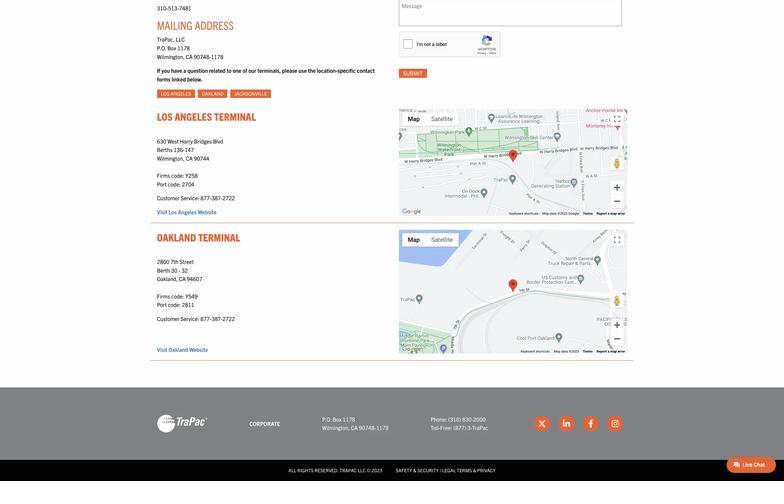 Task type: describe. For each thing, give the bounding box(es) containing it.
customer service: 877-387-2722 for angeles
[[157, 195, 235, 202]]

y549
[[185, 293, 198, 300]]

1 vertical spatial terminal
[[198, 231, 240, 244]]

2 vertical spatial oakland
[[169, 347, 188, 353]]

2023
[[372, 468, 382, 474]]

map for map popup button related to oakland terminal
[[408, 236, 420, 243]]

phone:
[[431, 416, 447, 423]]

box inside p.o. box 1178 wilmington, ca 90748-1178
[[333, 416, 341, 423]]

specific
[[337, 67, 356, 74]]

513-
[[168, 5, 179, 11]]

©2023 for oakland terminal
[[569, 350, 579, 353]]

security
[[417, 468, 439, 474]]

jacksonville
[[234, 91, 267, 97]]

shortcuts for oakland terminal
[[536, 350, 550, 353]]

2 & from the left
[[473, 468, 476, 474]]

90748- inside the trapac, llc p.o. box 1178 wilmington, ca 90748-1178
[[194, 53, 211, 60]]

310-513-7481
[[157, 5, 191, 11]]

94607
[[187, 276, 202, 283]]

toll-
[[431, 425, 440, 432]]

safety & security link
[[396, 468, 439, 474]]

to
[[227, 67, 232, 74]]

trapac
[[472, 425, 488, 432]]

los angeles
[[161, 91, 191, 97]]

oakland,
[[157, 276, 178, 283]]

p.o. box 1178 wilmington, ca 90748-1178
[[322, 416, 389, 432]]

map button for los angeles terminal
[[402, 113, 426, 126]]

2800 7th street berth 30 - 32 oakland, ca 94607
[[157, 259, 202, 283]]

keyboard shortcuts for oakland terminal
[[521, 350, 550, 353]]

corporate
[[249, 421, 280, 427]]

safety
[[396, 468, 412, 474]]

forms
[[157, 76, 170, 83]]

trapac
[[340, 468, 357, 474]]

mailing
[[157, 18, 193, 32]]

box inside the trapac, llc p.o. box 1178 wilmington, ca 90748-1178
[[167, 45, 176, 51]]

©
[[367, 468, 371, 474]]

387- for angeles
[[212, 195, 223, 202]]

firms code:  y258 port code:  2704
[[157, 172, 198, 188]]

(877)
[[453, 425, 466, 432]]

map data ©2023
[[554, 350, 579, 353]]

877- for terminal
[[201, 316, 212, 322]]

our
[[248, 67, 256, 74]]

2 vertical spatial los
[[169, 209, 177, 216]]

visit los angeles website
[[157, 209, 216, 216]]

angeles for los angeles terminal
[[175, 110, 212, 123]]

keyboard for oakland terminal
[[521, 350, 535, 353]]

free:
[[440, 425, 452, 432]]

map region for los angeles terminal
[[354, 85, 698, 257]]

satellite button for oakland terminal
[[426, 233, 459, 247]]

firms code:  y549 port code:  2811
[[157, 293, 198, 308]]

90748- inside p.o. box 1178 wilmington, ca 90748-1178
[[359, 425, 376, 432]]

2704
[[182, 181, 194, 188]]

report a map error link for oakland terminal
[[597, 350, 625, 353]]

terms link for los angeles terminal
[[583, 212, 593, 216]]

310-
[[157, 5, 168, 11]]

phone: (310) 830-2000 toll-free: (877) 3-trapac
[[431, 416, 488, 432]]

2811
[[182, 302, 194, 308]]

satellite button for los angeles terminal
[[426, 113, 459, 126]]

terminals,
[[257, 67, 281, 74]]

wilmington, inside 630 west harry bridges blvd berths 136-147 wilmington, ca 90744
[[157, 155, 185, 162]]

menu bar for los angeles terminal
[[402, 113, 459, 126]]

report a map error for los angeles terminal
[[597, 212, 625, 216]]

147
[[185, 146, 194, 153]]

map data ©2023 google
[[542, 212, 579, 216]]

oakland link
[[198, 90, 228, 98]]

customer for los
[[157, 195, 179, 202]]

map for map data ©2023
[[554, 350, 561, 353]]

y258
[[185, 172, 198, 179]]

ca inside p.o. box 1178 wilmington, ca 90748-1178
[[351, 425, 358, 432]]

angeles for los angeles
[[171, 91, 191, 97]]

los angeles link
[[157, 90, 195, 98]]

port for oakland terminal
[[157, 302, 167, 308]]

877- for angeles
[[201, 195, 212, 202]]

ca inside 2800 7th street berth 30 - 32 oakland, ca 94607
[[179, 276, 186, 283]]

32
[[182, 267, 188, 274]]

google image for oakland terminal
[[400, 345, 423, 354]]

136-
[[174, 146, 185, 153]]

safety & security | legal terms & privacy
[[396, 468, 496, 474]]

oakland terminal
[[157, 231, 240, 244]]

terms inside footer
[[457, 468, 472, 474]]

terms for los angeles terminal
[[583, 212, 593, 216]]

customer service: 877-387-2722 for terminal
[[157, 316, 235, 322]]

2 vertical spatial angeles
[[178, 209, 197, 216]]

visit los angeles website link
[[157, 209, 216, 216]]

firms for los angeles terminal
[[157, 172, 170, 179]]

below.
[[187, 76, 202, 83]]

code: up 2704
[[171, 172, 184, 179]]

legal terms & privacy link
[[442, 468, 496, 474]]

1 vertical spatial website
[[189, 347, 208, 353]]

p.o. inside p.o. box 1178 wilmington, ca 90748-1178
[[322, 416, 331, 423]]

west
[[167, 138, 179, 145]]

7481
[[179, 5, 191, 11]]

use
[[299, 67, 307, 74]]

contact
[[357, 67, 375, 74]]

llc inside footer
[[358, 468, 366, 474]]

visit for oakland terminal
[[157, 347, 167, 353]]

report for oakland terminal
[[597, 350, 607, 353]]

google image for los angeles terminal
[[400, 207, 423, 216]]

oakland for oakland
[[202, 91, 224, 97]]

address
[[195, 18, 234, 32]]

keyboard shortcuts for los angeles terminal
[[509, 212, 538, 216]]

the
[[308, 67, 316, 74]]

-
[[179, 267, 180, 274]]

map for los angeles terminal
[[610, 212, 617, 216]]

linked
[[172, 76, 186, 83]]



Task type: vqa. For each thing, say whether or not it's contained in the screenshot.
first Google image from the bottom of the Mailing Address main content
yes



Task type: locate. For each thing, give the bounding box(es) containing it.
2722 for terminal
[[223, 316, 235, 322]]

1 vertical spatial 2722
[[223, 316, 235, 322]]

0 vertical spatial customer service: 877-387-2722
[[157, 195, 235, 202]]

1 horizontal spatial llc
[[358, 468, 366, 474]]

port inside firms code:  y549 port code:  2811
[[157, 302, 167, 308]]

2 2722 from the top
[[223, 316, 235, 322]]

satellite for oakland terminal
[[431, 236, 453, 243]]

0 horizontal spatial ©2023
[[557, 212, 568, 216]]

google image
[[400, 207, 423, 216], [400, 345, 423, 354]]

0 vertical spatial angeles
[[171, 91, 191, 97]]

1 firms from the top
[[157, 172, 170, 179]]

terms link right map data ©2023
[[583, 350, 593, 353]]

1 horizontal spatial 90748-
[[359, 425, 376, 432]]

1 horizontal spatial data
[[561, 350, 568, 353]]

2 map from the top
[[610, 350, 617, 353]]

2 menu bar from the top
[[402, 233, 459, 247]]

0 vertical spatial google image
[[400, 207, 423, 216]]

& left privacy
[[473, 468, 476, 474]]

report
[[597, 212, 607, 216], [597, 350, 607, 353]]

1 map from the top
[[610, 212, 617, 216]]

map for oakland terminal
[[610, 350, 617, 353]]

los for los angeles
[[161, 91, 170, 97]]

0 horizontal spatial data
[[550, 212, 557, 216]]

0 vertical spatial menu bar
[[402, 113, 459, 126]]

1 visit from the top
[[157, 209, 167, 216]]

1 2722 from the top
[[223, 195, 235, 202]]

90744
[[194, 155, 209, 162]]

shortcuts for los angeles terminal
[[524, 212, 538, 216]]

1 customer service: 877-387-2722 from the top
[[157, 195, 235, 202]]

0 vertical spatial terms link
[[583, 212, 593, 216]]

customer service: 877-387-2722 down 2811
[[157, 316, 235, 322]]

1 vertical spatial service:
[[181, 316, 199, 322]]

2722 for angeles
[[223, 195, 235, 202]]

llc
[[176, 36, 185, 43], [358, 468, 366, 474]]

0 vertical spatial terminal
[[214, 110, 256, 123]]

service:
[[181, 195, 199, 202], [181, 316, 199, 322]]

0 vertical spatial website
[[198, 209, 216, 216]]

2 service: from the top
[[181, 316, 199, 322]]

map region for oakland terminal
[[375, 187, 633, 359]]

0 vertical spatial 2722
[[223, 195, 235, 202]]

0 vertical spatial map
[[610, 212, 617, 216]]

830-
[[462, 416, 473, 423]]

1 & from the left
[[413, 468, 416, 474]]

None submit
[[399, 69, 427, 78]]

footer
[[0, 388, 784, 482]]

shortcuts left map data ©2023
[[536, 350, 550, 353]]

1 google image from the top
[[400, 207, 423, 216]]

387-
[[212, 195, 223, 202], [212, 316, 223, 322]]

angeles down 'linked'
[[171, 91, 191, 97]]

0 vertical spatial report a map error
[[597, 212, 625, 216]]

keyboard
[[509, 212, 523, 216], [521, 350, 535, 353]]

port inside firms code:  y258 port code:  2704
[[157, 181, 167, 188]]

los for los angeles terminal
[[157, 110, 173, 123]]

related
[[209, 67, 226, 74]]

0 horizontal spatial llc
[[176, 36, 185, 43]]

1 vertical spatial keyboard
[[521, 350, 535, 353]]

map for map data ©2023 google
[[542, 212, 549, 216]]

map button for oakland terminal
[[402, 233, 426, 247]]

keyboard shortcuts button for los angeles terminal
[[509, 212, 538, 216]]

if you have a question related to one of our terminals, please use the location-specific contact forms linked below.
[[157, 67, 375, 83]]

1 vertical spatial map
[[610, 350, 617, 353]]

blvd
[[213, 138, 223, 145]]

a for angeles
[[608, 212, 610, 216]]

0 horizontal spatial &
[[413, 468, 416, 474]]

customer down firms code:  y549 port code:  2811
[[157, 316, 179, 322]]

1 vertical spatial ©2023
[[569, 350, 579, 353]]

1 877- from the top
[[201, 195, 212, 202]]

terminal
[[214, 110, 256, 123], [198, 231, 240, 244]]

trapac,
[[157, 36, 175, 43]]

shortcuts
[[524, 212, 538, 216], [536, 350, 550, 353]]

2 error from the top
[[618, 350, 625, 353]]

google
[[568, 212, 579, 216]]

0 vertical spatial llc
[[176, 36, 185, 43]]

& right safety
[[413, 468, 416, 474]]

map region
[[354, 85, 698, 257], [375, 187, 633, 359]]

1 vertical spatial menu bar
[[402, 233, 459, 247]]

1 vertical spatial satellite button
[[426, 233, 459, 247]]

berth
[[157, 267, 170, 274]]

a for terminal
[[608, 350, 610, 353]]

llc right trapac,
[[176, 36, 185, 43]]

all rights reserved. trapac llc © 2023
[[289, 468, 382, 474]]

service: down 2811
[[181, 316, 199, 322]]

los down the forms
[[161, 91, 170, 97]]

keyboard for los angeles terminal
[[509, 212, 523, 216]]

1 vertical spatial p.o.
[[322, 416, 331, 423]]

report a map error link
[[597, 212, 625, 216], [597, 350, 625, 353]]

1 387- from the top
[[212, 195, 223, 202]]

0 vertical spatial los
[[161, 91, 170, 97]]

if
[[157, 67, 160, 74]]

service: for angeles
[[181, 195, 199, 202]]

firms down oakland,
[[157, 293, 170, 300]]

menu bar for oakland terminal
[[402, 233, 459, 247]]

port
[[157, 181, 167, 188], [157, 302, 167, 308]]

2 vertical spatial a
[[608, 350, 610, 353]]

bridges
[[194, 138, 212, 145]]

90748-
[[194, 53, 211, 60], [359, 425, 376, 432]]

1 menu bar from the top
[[402, 113, 459, 126]]

terms right map data ©2023
[[583, 350, 593, 353]]

1 terms link from the top
[[583, 212, 593, 216]]

Message text field
[[399, 0, 622, 26]]

1 map button from the top
[[402, 113, 426, 126]]

0 vertical spatial port
[[157, 181, 167, 188]]

0 vertical spatial oakland
[[202, 91, 224, 97]]

ca
[[186, 53, 193, 60], [186, 155, 193, 162], [179, 276, 186, 283], [351, 425, 358, 432]]

2 firms from the top
[[157, 293, 170, 300]]

2 877- from the top
[[201, 316, 212, 322]]

2 port from the top
[[157, 302, 167, 308]]

0 vertical spatial p.o.
[[157, 45, 166, 51]]

0 vertical spatial 877-
[[201, 195, 212, 202]]

terms link
[[583, 212, 593, 216], [583, 350, 593, 353]]

2 vertical spatial wilmington,
[[322, 425, 350, 432]]

0 horizontal spatial 90748-
[[194, 53, 211, 60]]

angeles up harry
[[175, 110, 212, 123]]

1 satellite button from the top
[[426, 113, 459, 126]]

customer service: 877-387-2722 down 2704
[[157, 195, 235, 202]]

visit oakland website
[[157, 347, 208, 353]]

2 report a map error link from the top
[[597, 350, 625, 353]]

one
[[233, 67, 241, 74]]

0 vertical spatial error
[[618, 212, 625, 216]]

terms
[[583, 212, 593, 216], [583, 350, 593, 353], [457, 468, 472, 474]]

map for los angeles terminal map popup button
[[408, 116, 420, 123]]

mailing address
[[157, 18, 234, 32]]

1 horizontal spatial &
[[473, 468, 476, 474]]

2 customer from the top
[[157, 316, 179, 322]]

have
[[171, 67, 182, 74]]

0 vertical spatial satellite button
[[426, 113, 459, 126]]

1 vertical spatial google image
[[400, 345, 423, 354]]

llc left © at the left of page
[[358, 468, 366, 474]]

visit for los angeles terminal
[[157, 209, 167, 216]]

630
[[157, 138, 166, 145]]

customer down firms code:  y258 port code:  2704 on the left top
[[157, 195, 179, 202]]

0 vertical spatial box
[[167, 45, 176, 51]]

©2023
[[557, 212, 568, 216], [569, 350, 579, 353]]

0 vertical spatial 387-
[[212, 195, 223, 202]]

1 vertical spatial shortcuts
[[536, 350, 550, 353]]

code: up 2811
[[171, 293, 184, 300]]

1 vertical spatial keyboard shortcuts button
[[521, 349, 550, 354]]

oakland for oakland terminal
[[157, 231, 196, 244]]

footer containing p.o. box 1178
[[0, 388, 784, 482]]

0 vertical spatial satellite
[[431, 116, 453, 123]]

keyboard shortcuts button
[[509, 212, 538, 216], [521, 349, 550, 354]]

report a map error for oakland terminal
[[597, 350, 625, 353]]

los angeles terminal
[[157, 110, 256, 123]]

code:
[[171, 172, 184, 179], [168, 181, 181, 188], [171, 293, 184, 300], [168, 302, 181, 308]]

p.o. inside the trapac, llc p.o. box 1178 wilmington, ca 90748-1178
[[157, 45, 166, 51]]

wilmington, inside the trapac, llc p.o. box 1178 wilmington, ca 90748-1178
[[157, 53, 185, 60]]

1 port from the top
[[157, 181, 167, 188]]

los down firms code:  y258 port code:  2704 on the left top
[[169, 209, 177, 216]]

you
[[161, 67, 170, 74]]

all
[[289, 468, 296, 474]]

a inside the if you have a question related to one of our terminals, please use the location-specific contact forms linked below.
[[183, 67, 186, 74]]

harry
[[180, 138, 193, 145]]

3-
[[468, 425, 472, 432]]

2 vertical spatial terms
[[457, 468, 472, 474]]

0 vertical spatial map button
[[402, 113, 426, 126]]

los up 630 in the left top of the page
[[157, 110, 173, 123]]

port left 2704
[[157, 181, 167, 188]]

visit oakland website link
[[157, 347, 208, 353]]

0 vertical spatial 90748-
[[194, 53, 211, 60]]

1 satellite from the top
[[431, 116, 453, 123]]

0 vertical spatial firms
[[157, 172, 170, 179]]

1 vertical spatial wilmington,
[[157, 155, 185, 162]]

1 service: from the top
[[181, 195, 199, 202]]

legal
[[442, 468, 456, 474]]

1 error from the top
[[618, 212, 625, 216]]

0 vertical spatial report
[[597, 212, 607, 216]]

1 vertical spatial box
[[333, 416, 341, 423]]

firms down berths
[[157, 172, 170, 179]]

terms link for oakland terminal
[[583, 350, 593, 353]]

menu bar
[[402, 113, 459, 126], [402, 233, 459, 247]]

firms inside firms code:  y549 port code:  2811
[[157, 293, 170, 300]]

0 vertical spatial a
[[183, 67, 186, 74]]

2 satellite from the top
[[431, 236, 453, 243]]

©2023 for los angeles terminal
[[557, 212, 568, 216]]

please
[[282, 67, 297, 74]]

0 horizontal spatial box
[[167, 45, 176, 51]]

1 vertical spatial report a map error link
[[597, 350, 625, 353]]

reserved.
[[315, 468, 339, 474]]

2722
[[223, 195, 235, 202], [223, 316, 235, 322]]

1 report a map error from the top
[[597, 212, 625, 216]]

0 vertical spatial wilmington,
[[157, 53, 185, 60]]

(310)
[[448, 416, 461, 423]]

wilmington, inside p.o. box 1178 wilmington, ca 90748-1178
[[322, 425, 350, 432]]

error for oakland terminal
[[618, 350, 625, 353]]

terms link right google
[[583, 212, 593, 216]]

1 customer from the top
[[157, 195, 179, 202]]

2 387- from the top
[[212, 316, 223, 322]]

report a map error
[[597, 212, 625, 216], [597, 350, 625, 353]]

jacksonville link
[[230, 90, 271, 98]]

0 vertical spatial customer
[[157, 195, 179, 202]]

2 report a map error from the top
[[597, 350, 625, 353]]

privacy
[[477, 468, 496, 474]]

mailing address main content
[[150, 0, 698, 368]]

0 vertical spatial terms
[[583, 212, 593, 216]]

1 vertical spatial report
[[597, 350, 607, 353]]

1 vertical spatial error
[[618, 350, 625, 353]]

1 vertical spatial terms
[[583, 350, 593, 353]]

angeles up oakland terminal
[[178, 209, 197, 216]]

0 vertical spatial data
[[550, 212, 557, 216]]

2 satellite button from the top
[[426, 233, 459, 247]]

firms for oakland terminal
[[157, 293, 170, 300]]

keyboard shortcuts button for oakland terminal
[[521, 349, 550, 354]]

street
[[180, 259, 194, 265]]

0 vertical spatial keyboard shortcuts
[[509, 212, 538, 216]]

report for los angeles terminal
[[597, 212, 607, 216]]

2000
[[473, 416, 486, 423]]

satellite for los angeles terminal
[[431, 116, 453, 123]]

1 vertical spatial 877-
[[201, 316, 212, 322]]

1 vertical spatial visit
[[157, 347, 167, 353]]

0 vertical spatial report a map error link
[[597, 212, 625, 216]]

2 terms link from the top
[[583, 350, 593, 353]]

code: left 2811
[[168, 302, 181, 308]]

0 vertical spatial keyboard shortcuts button
[[509, 212, 538, 216]]

2 google image from the top
[[400, 345, 423, 354]]

los
[[161, 91, 170, 97], [157, 110, 173, 123], [169, 209, 177, 216]]

|
[[440, 468, 441, 474]]

1 vertical spatial 90748-
[[359, 425, 376, 432]]

website
[[198, 209, 216, 216], [189, 347, 208, 353]]

keyboard shortcuts
[[509, 212, 538, 216], [521, 350, 550, 353]]

2 customer service: 877-387-2722 from the top
[[157, 316, 235, 322]]

ca inside 630 west harry bridges blvd berths 136-147 wilmington, ca 90744
[[186, 155, 193, 162]]

1 vertical spatial firms
[[157, 293, 170, 300]]

data for los angeles terminal
[[550, 212, 557, 216]]

trapac, llc p.o. box 1178 wilmington, ca 90748-1178
[[157, 36, 223, 60]]

1 vertical spatial a
[[608, 212, 610, 216]]

0 vertical spatial shortcuts
[[524, 212, 538, 216]]

1 vertical spatial 387-
[[212, 316, 223, 322]]

1 horizontal spatial ©2023
[[569, 350, 579, 353]]

firms inside firms code:  y258 port code:  2704
[[157, 172, 170, 179]]

1 report from the top
[[597, 212, 607, 216]]

terms right legal
[[457, 468, 472, 474]]

1 vertical spatial oakland
[[157, 231, 196, 244]]

0 vertical spatial visit
[[157, 209, 167, 216]]

1 vertical spatial terms link
[[583, 350, 593, 353]]

of
[[243, 67, 247, 74]]

1 horizontal spatial p.o.
[[322, 416, 331, 423]]

0 horizontal spatial p.o.
[[157, 45, 166, 51]]

2 report from the top
[[597, 350, 607, 353]]

1 horizontal spatial box
[[333, 416, 341, 423]]

1 vertical spatial map button
[[402, 233, 426, 247]]

1 vertical spatial customer
[[157, 316, 179, 322]]

2 visit from the top
[[157, 347, 167, 353]]

none submit inside mailing address main content
[[399, 69, 427, 78]]

1 vertical spatial satellite
[[431, 236, 453, 243]]

berths
[[157, 146, 172, 153]]

387- for terminal
[[212, 316, 223, 322]]

1 vertical spatial los
[[157, 110, 173, 123]]

terms for oakland terminal
[[583, 350, 593, 353]]

llc inside the trapac, llc p.o. box 1178 wilmington, ca 90748-1178
[[176, 36, 185, 43]]

error
[[618, 212, 625, 216], [618, 350, 625, 353]]

1 vertical spatial angeles
[[175, 110, 212, 123]]

corporate image
[[157, 415, 207, 434]]

wilmington,
[[157, 53, 185, 60], [157, 155, 185, 162], [322, 425, 350, 432]]

shortcuts left map data ©2023 google
[[524, 212, 538, 216]]

port for los angeles terminal
[[157, 181, 167, 188]]

service: down 2704
[[181, 195, 199, 202]]

terms right google
[[583, 212, 593, 216]]

service: for terminal
[[181, 316, 199, 322]]

location-
[[317, 67, 337, 74]]

30
[[171, 267, 177, 274]]

p.o.
[[157, 45, 166, 51], [322, 416, 331, 423]]

ca inside the trapac, llc p.o. box 1178 wilmington, ca 90748-1178
[[186, 53, 193, 60]]

error for los angeles terminal
[[618, 212, 625, 216]]

port left 2811
[[157, 302, 167, 308]]

0 vertical spatial ©2023
[[557, 212, 568, 216]]

1178
[[177, 45, 190, 51], [211, 53, 223, 60], [343, 416, 355, 423], [376, 425, 389, 432]]

630 west harry bridges blvd berths 136-147 wilmington, ca 90744
[[157, 138, 223, 162]]

code: left 2704
[[168, 181, 181, 188]]

2800
[[157, 259, 169, 265]]

0 vertical spatial keyboard
[[509, 212, 523, 216]]

visit
[[157, 209, 167, 216], [157, 347, 167, 353]]

data for oakland terminal
[[561, 350, 568, 353]]

map button
[[402, 113, 426, 126], [402, 233, 426, 247]]

&
[[413, 468, 416, 474], [473, 468, 476, 474]]

a
[[183, 67, 186, 74], [608, 212, 610, 216], [608, 350, 610, 353]]

report a map error link for los angeles terminal
[[597, 212, 625, 216]]

customer for oakland
[[157, 316, 179, 322]]

2 map button from the top
[[402, 233, 426, 247]]

0 vertical spatial service:
[[181, 195, 199, 202]]

customer
[[157, 195, 179, 202], [157, 316, 179, 322]]

7th
[[171, 259, 178, 265]]

box
[[167, 45, 176, 51], [333, 416, 341, 423]]

1 vertical spatial customer service: 877-387-2722
[[157, 316, 235, 322]]

1 vertical spatial data
[[561, 350, 568, 353]]

question
[[188, 67, 208, 74]]

1 report a map error link from the top
[[597, 212, 625, 216]]

1 vertical spatial port
[[157, 302, 167, 308]]

1 vertical spatial keyboard shortcuts
[[521, 350, 550, 353]]

1 vertical spatial llc
[[358, 468, 366, 474]]

rights
[[297, 468, 314, 474]]

1 vertical spatial report a map error
[[597, 350, 625, 353]]



